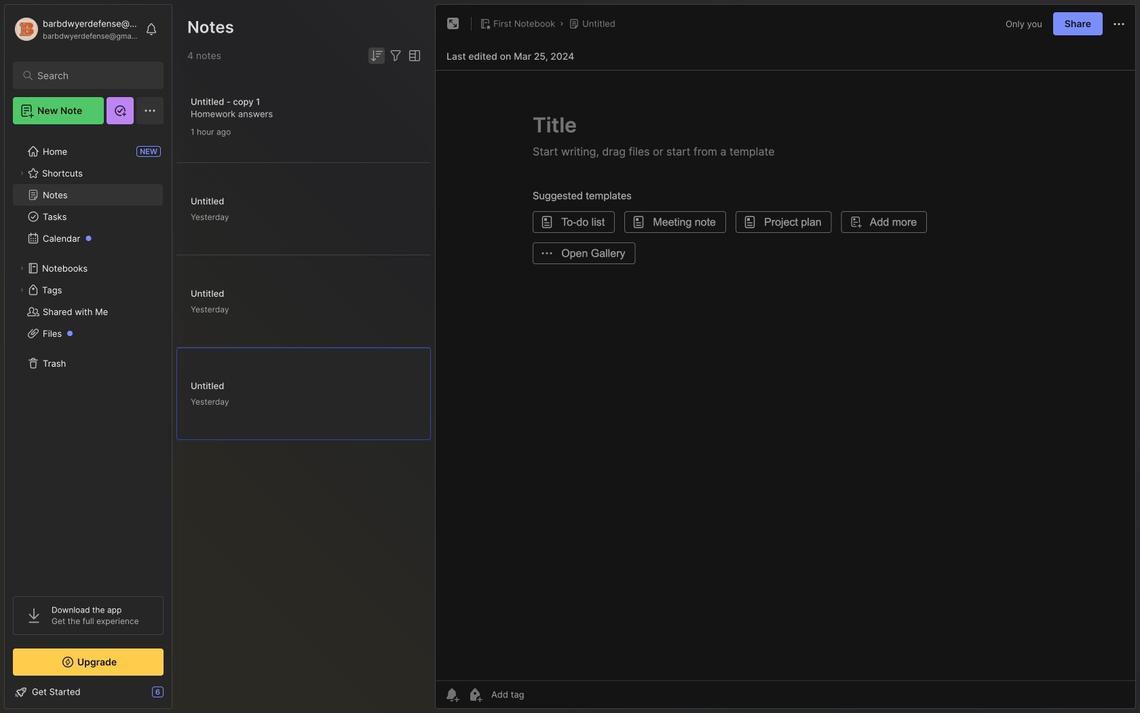 Task type: locate. For each thing, give the bounding box(es) containing it.
tree inside 'main' element
[[5, 132, 172, 584]]

none search field inside 'main' element
[[37, 67, 146, 84]]

Note Editor text field
[[436, 70, 1136, 680]]

View options field
[[404, 48, 423, 64]]

note window element
[[435, 4, 1137, 712]]

expand note image
[[445, 16, 462, 32]]

add filters image
[[388, 48, 404, 64]]

Add filters field
[[388, 48, 404, 64]]

None search field
[[37, 67, 146, 84]]

More actions field
[[1112, 15, 1128, 32]]

add tag image
[[467, 687, 484, 703]]

more actions image
[[1112, 16, 1128, 32]]

tree
[[5, 132, 172, 584]]

expand notebooks image
[[18, 264, 26, 272]]



Task type: describe. For each thing, give the bounding box(es) containing it.
main element
[[0, 0, 177, 713]]

Search text field
[[37, 69, 146, 82]]

Help and Learning task checklist field
[[5, 681, 172, 703]]

add a reminder image
[[444, 687, 460, 703]]

Sort options field
[[369, 48, 385, 64]]

click to collapse image
[[171, 688, 182, 704]]

expand tags image
[[18, 286, 26, 294]]

Add tag field
[[490, 689, 592, 701]]

Account field
[[13, 16, 139, 43]]



Task type: vqa. For each thing, say whether or not it's contained in the screenshot.
the bottommost to
no



